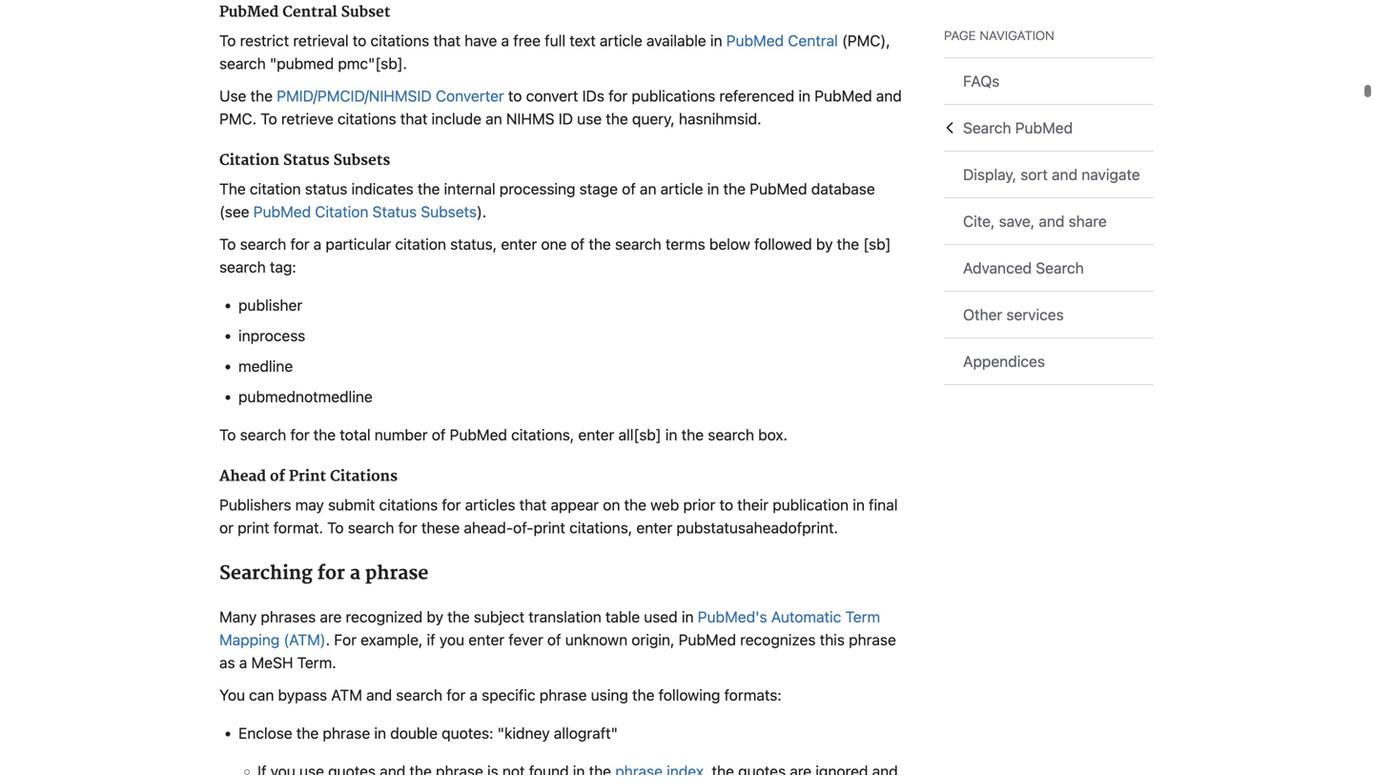 Task type: describe. For each thing, give the bounding box(es) containing it.
as
[[219, 654, 235, 672]]

pubmed right (see
[[253, 203, 311, 221]]

pubmed's automatic term mapping (atm) link
[[219, 608, 881, 649]]

can
[[249, 686, 274, 705]]

table
[[606, 608, 640, 626]]

save,
[[999, 212, 1035, 230]]

pubmed inside "to convert ids for publications referenced in pubmed and pmc. to       retrieve citations that include an nihms id use the query, hasnihmsid."
[[815, 87, 873, 105]]

use
[[577, 109, 602, 128]]

tag:
[[270, 258, 296, 276]]

and right sort
[[1052, 166, 1078, 184]]

id
[[559, 109, 573, 128]]

other services
[[964, 306, 1064, 324]]

retrieval
[[293, 31, 349, 49]]

citations
[[330, 468, 398, 486]]

the left '[sb]'
[[837, 235, 860, 253]]

to inside publishers may submit citations for articles that appear on the web prior to their       publication in final or print format. to search for these ahead-of-print citations,       enter pubstatusaheadofprint.
[[720, 496, 734, 514]]

the left total
[[314, 426, 336, 444]]

to restrict retrieval to citations that have a free full text article available in pubmed central
[[219, 31, 838, 49]]

a inside to search for a particular citation status, enter one of the search terms below followed       by the [sb] search tag:
[[314, 235, 322, 253]]

appear
[[551, 496, 599, 514]]

share
[[1069, 212, 1107, 230]]

double
[[390, 725, 438, 743]]

search pubmed link
[[945, 105, 1154, 151]]

for up quotes:
[[447, 686, 466, 705]]

search up double
[[396, 686, 443, 705]]

you can bypass atm and search for a specific phrase using the following formats:
[[219, 686, 782, 705]]

cite,
[[964, 212, 995, 230]]

pubmed central subset
[[219, 3, 391, 21]]

0 horizontal spatial status
[[283, 151, 330, 170]]

search up tag:
[[240, 235, 286, 253]]

cite, save, and share link
[[945, 198, 1154, 244]]

and right save,
[[1039, 212, 1065, 230]]

advanced search link
[[945, 245, 1154, 291]]

nihms
[[507, 109, 555, 128]]

using
[[591, 686, 629, 705]]

automatic
[[772, 608, 842, 626]]

1 vertical spatial status
[[373, 203, 417, 221]]

appendices link
[[945, 339, 1154, 384]]

for down pubmednotmedline
[[290, 426, 310, 444]]

the right using
[[633, 686, 655, 705]]

the right one
[[589, 235, 611, 253]]

search inside (pmc), search "pubmed       pmc"[sb].
[[219, 54, 266, 72]]

ahead of print citations
[[219, 468, 398, 486]]

1 horizontal spatial central
[[788, 31, 838, 49]]

term.
[[297, 654, 336, 672]]

format.
[[274, 519, 323, 537]]

box.
[[759, 426, 788, 444]]

search left terms
[[615, 235, 662, 253]]

to for to search for the total number of pubmed citations, enter all[sb] in the search box.
[[219, 426, 236, 444]]

status
[[305, 180, 348, 198]]

fever
[[509, 631, 544, 649]]

phrase up recognized
[[365, 562, 429, 586]]

the down bypass
[[297, 725, 319, 743]]

medline
[[239, 357, 293, 375]]

article inside the citation status indicates the internal processing stage of an article in the pubmed       database (see
[[661, 180, 704, 198]]

phrases
[[261, 608, 316, 626]]

0 horizontal spatial to
[[353, 31, 367, 49]]

that inside "to convert ids for publications referenced in pubmed and pmc. to       retrieve citations that include an nihms id use the query, hasnihmsid."
[[400, 109, 428, 128]]

retrieve
[[281, 109, 334, 128]]

search up ahead
[[240, 426, 286, 444]]

citations inside publishers may submit citations for articles that appear on the web prior to their       publication in final or print format. to search for these ahead-of-print citations,       enter pubstatusaheadofprint.
[[379, 496, 438, 514]]

page
[[945, 25, 976, 43]]

bypass
[[278, 686, 327, 705]]

pubmed's
[[698, 608, 768, 626]]

(pmc),
[[842, 31, 891, 49]]

0 vertical spatial central
[[283, 3, 337, 21]]

pubmed citation status subsets ).
[[253, 203, 487, 221]]

(see
[[219, 203, 250, 221]]

the inside publishers may submit citations for articles that appear on the web prior to their       publication in final or print format. to search for these ahead-of-print citations,       enter pubstatusaheadofprint.
[[624, 496, 647, 514]]

a up recognized
[[350, 562, 361, 586]]

terms
[[666, 235, 706, 253]]

publisher
[[239, 296, 303, 314]]

following
[[659, 686, 721, 705]]

database
[[812, 180, 876, 198]]

to inside "to convert ids for publications referenced in pubmed and pmc. to       retrieve citations that include an nihms id use the query, hasnihmsid."
[[508, 87, 522, 105]]

in right used in the left of the page
[[682, 608, 694, 626]]

to inside "to convert ids for publications referenced in pubmed and pmc. to       retrieve citations that include an nihms id use the query, hasnihmsid."
[[261, 109, 277, 128]]

available
[[647, 31, 707, 49]]

search left box.
[[708, 426, 755, 444]]

in inside the citation status indicates the internal processing stage of an article in the pubmed       database (see
[[708, 180, 720, 198]]

"pubmed
[[270, 54, 334, 72]]

referenced
[[720, 87, 795, 105]]

pmid/pmcid/nihmsid       converter link
[[277, 87, 504, 105]]

other
[[964, 306, 1003, 324]]

(pmc), search "pubmed       pmc"[sb].
[[219, 31, 891, 72]]

services
[[1007, 306, 1064, 324]]

processing
[[500, 180, 576, 198]]

for inside "to convert ids for publications referenced in pubmed and pmc. to       retrieve citations that include an nihms id use the query, hasnihmsid."
[[609, 87, 628, 105]]

subset
[[341, 3, 391, 21]]

1 horizontal spatial subsets
[[421, 203, 477, 221]]

of inside .       for example, if you enter fever of unknown origin, pubmed       recognizes this phrase as a mesh term.
[[548, 631, 562, 649]]

advanced search
[[964, 259, 1085, 277]]

pubmed inside the citation status indicates the internal processing stage of an article in the pubmed       database (see
[[750, 180, 808, 198]]

formats:
[[725, 686, 782, 705]]

to inside publishers may submit citations for articles that appear on the web prior to their       publication in final or print format. to search for these ahead-of-print citations,       enter pubstatusaheadofprint.
[[327, 519, 344, 537]]

for left these at the left bottom of the page
[[398, 519, 418, 537]]

the up you
[[448, 608, 470, 626]]

in right available
[[711, 31, 723, 49]]

of inside to search for a particular citation status, enter one of the search terms below followed       by the [sb] search tag:
[[571, 235, 585, 253]]

enter inside to search for a particular citation status, enter one of the search terms below followed       by the [sb] search tag:
[[501, 235, 537, 253]]

indicates
[[352, 180, 414, 198]]

0 vertical spatial citations
[[371, 31, 430, 49]]

enclose the phrase in double quotes: "kidney allograft"
[[239, 725, 618, 743]]

print
[[289, 468, 326, 486]]

advanced
[[964, 259, 1032, 277]]

of right number at the left of page
[[432, 426, 446, 444]]

pubstatusaheadofprint.
[[677, 519, 839, 537]]

if
[[427, 631, 436, 649]]

unknown
[[566, 631, 628, 649]]

used
[[644, 608, 678, 626]]

in right all[sb]
[[666, 426, 678, 444]]

0 horizontal spatial subsets
[[334, 151, 390, 170]]

to search for the total number of pubmed citations, enter all[sb] in the search box.
[[219, 426, 788, 444]]

use
[[219, 87, 247, 105]]

final
[[869, 496, 898, 514]]

navigation
[[980, 25, 1055, 43]]

converter
[[436, 87, 504, 105]]

number
[[375, 426, 428, 444]]

searching for a phrase
[[219, 562, 429, 586]]

ahead
[[219, 468, 266, 486]]

use the pmid/pmcid/nihmsid       converter
[[219, 87, 504, 105]]

to for to search for a particular citation status, enter one of the search terms below followed       by the [sb] search tag:
[[219, 235, 236, 253]]

text
[[570, 31, 596, 49]]

to for to restrict retrieval to citations that have a free full text article available in pubmed central
[[219, 31, 236, 49]]



Task type: vqa. For each thing, say whether or not it's contained in the screenshot.
the right NLM
no



Task type: locate. For each thing, give the bounding box(es) containing it.
free
[[514, 31, 541, 49]]

article up terms
[[661, 180, 704, 198]]

of right stage
[[622, 180, 636, 198]]

citation
[[219, 151, 280, 170], [315, 203, 369, 221]]

a left free on the left top of page
[[501, 31, 510, 49]]

one
[[541, 235, 567, 253]]

0 horizontal spatial by
[[427, 608, 444, 626]]

to search for a particular citation status, enter one of the search terms below followed       by the [sb] search tag:
[[219, 235, 892, 276]]

search inside publishers may submit citations for articles that appear on the web prior to their       publication in final or print format. to search for these ahead-of-print citations,       enter pubstatusaheadofprint.
[[348, 519, 394, 537]]

search up display, in the right top of the page
[[964, 119, 1012, 137]]

enter left one
[[501, 235, 537, 253]]

the right use
[[606, 109, 628, 128]]

in inside publishers may submit citations for articles that appear on the web prior to their       publication in final or print format. to search for these ahead-of-print citations,       enter pubstatusaheadofprint.
[[853, 496, 865, 514]]

other services link
[[945, 292, 1154, 338]]

"kidney
[[498, 725, 550, 743]]

mapping
[[219, 631, 280, 649]]

in left double
[[374, 725, 386, 743]]

.       for example, if you enter fever of unknown origin, pubmed       recognizes this phrase as a mesh term.
[[219, 631, 897, 672]]

citation inside to search for a particular citation status, enter one of the search terms below followed       by the [sb] search tag:
[[395, 235, 446, 253]]

term
[[846, 608, 881, 626]]

cite, save, and share
[[964, 212, 1107, 230]]

articles
[[465, 496, 516, 514]]

full
[[545, 31, 566, 49]]

2 print from the left
[[534, 519, 566, 537]]

0 horizontal spatial print
[[238, 519, 270, 537]]

faqs link
[[945, 58, 1154, 104]]

a inside .       for example, if you enter fever of unknown origin, pubmed       recognizes this phrase as a mesh term.
[[239, 654, 247, 672]]

and down (pmc),
[[877, 87, 902, 105]]

convert
[[526, 87, 579, 105]]

0 vertical spatial citations,
[[512, 426, 575, 444]]

may
[[295, 496, 324, 514]]

a left particular
[[314, 235, 322, 253]]

to down submit
[[327, 519, 344, 537]]

phrase down atm
[[323, 725, 370, 743]]

display,
[[964, 166, 1017, 184]]

citations up pmc"[sb].
[[371, 31, 430, 49]]

pubmed up restrict
[[219, 3, 279, 21]]

subject
[[474, 608, 525, 626]]

these
[[422, 519, 460, 537]]

pubmed inside .       for example, if you enter fever of unknown origin, pubmed       recognizes this phrase as a mesh term.
[[679, 631, 737, 649]]

1 vertical spatial that
[[400, 109, 428, 128]]

phrase down term
[[849, 631, 897, 649]]

of-
[[513, 519, 534, 537]]

to
[[219, 31, 236, 49], [261, 109, 277, 128], [219, 235, 236, 253], [219, 426, 236, 444], [327, 519, 344, 537]]

that left have
[[434, 31, 461, 49]]

1 vertical spatial citations,
[[570, 519, 633, 537]]

of
[[622, 180, 636, 198], [571, 235, 585, 253], [432, 426, 446, 444], [270, 468, 285, 486], [548, 631, 562, 649]]

enter inside publishers may submit citations for articles that appear on the web prior to their       publication in final or print format. to search for these ahead-of-print citations,       enter pubstatusaheadofprint.
[[637, 519, 673, 537]]

to
[[353, 31, 367, 49], [508, 87, 522, 105], [720, 496, 734, 514]]

the
[[219, 180, 246, 198]]

that down pmid/pmcid/nihmsid       converter link
[[400, 109, 428, 128]]

1 vertical spatial by
[[427, 608, 444, 626]]

inprocess
[[239, 327, 306, 345]]

central up retrieval
[[283, 3, 337, 21]]

citations, inside publishers may submit citations for articles that appear on the web prior to their       publication in final or print format. to search for these ahead-of-print citations,       enter pubstatusaheadofprint.
[[570, 519, 633, 537]]

0 horizontal spatial citation
[[219, 151, 280, 170]]

that up of-
[[520, 496, 547, 514]]

an down converter on the left top
[[486, 109, 503, 128]]

include
[[432, 109, 482, 128]]

enter inside .       for example, if you enter fever of unknown origin, pubmed       recognizes this phrase as a mesh term.
[[469, 631, 505, 649]]

status down indicates
[[373, 203, 417, 221]]

search inside "link"
[[1036, 259, 1085, 277]]

of down translation
[[548, 631, 562, 649]]

search pubmed
[[964, 119, 1073, 137]]

1 vertical spatial citation
[[395, 235, 446, 253]]

ahead-
[[464, 519, 513, 537]]

citations,
[[512, 426, 575, 444], [570, 519, 633, 537]]

particular
[[326, 235, 391, 253]]

citation down 'status'
[[315, 203, 369, 221]]

by right followed
[[817, 235, 833, 253]]

subsets down internal
[[421, 203, 477, 221]]

restrict
[[240, 31, 289, 49]]

the right on
[[624, 496, 647, 514]]

below
[[710, 235, 751, 253]]

to up pmc"[sb].
[[353, 31, 367, 49]]

0 horizontal spatial that
[[400, 109, 428, 128]]

0 vertical spatial subsets
[[334, 151, 390, 170]]

0 vertical spatial citation
[[250, 180, 301, 198]]

to down (see
[[219, 235, 236, 253]]

many phrases are recognized by the subject translation table used in
[[219, 608, 698, 626]]

enter down subject
[[469, 631, 505, 649]]

0 horizontal spatial search
[[964, 119, 1012, 137]]

phrase
[[365, 562, 429, 586], [849, 631, 897, 649], [540, 686, 587, 705], [323, 725, 370, 743]]

2 horizontal spatial that
[[520, 496, 547, 514]]

an inside the citation status indicates the internal processing stage of an article in the pubmed       database (see
[[640, 180, 657, 198]]

the up below
[[724, 180, 746, 198]]

0 horizontal spatial article
[[600, 31, 643, 49]]

all[sb]
[[619, 426, 662, 444]]

1 horizontal spatial an
[[640, 180, 657, 198]]

pubmed up "referenced"
[[727, 31, 784, 49]]

in left final
[[853, 496, 865, 514]]

1 vertical spatial subsets
[[421, 203, 477, 221]]

that
[[434, 31, 461, 49], [400, 109, 428, 128], [520, 496, 547, 514]]

pubmed inside search pubmed link
[[1016, 119, 1073, 137]]

submit
[[328, 496, 375, 514]]

for up tag:
[[290, 235, 310, 253]]

of right one
[[571, 235, 585, 253]]

search down restrict
[[219, 54, 266, 72]]

1 vertical spatial to
[[508, 87, 522, 105]]

to left the their
[[720, 496, 734, 514]]

to inside to search for a particular citation status, enter one of the search terms below followed       by the [sb] search tag:
[[219, 235, 236, 253]]

citations down use the pmid/pmcid/nihmsid       converter
[[338, 109, 396, 128]]

have
[[465, 31, 497, 49]]

their
[[738, 496, 769, 514]]

citations, down on
[[570, 519, 633, 537]]

origin,
[[632, 631, 675, 649]]

to right pmc.
[[261, 109, 277, 128]]

citation left status,
[[395, 235, 446, 253]]

pubmed down pubmed's
[[679, 631, 737, 649]]

by up the if
[[427, 608, 444, 626]]

for up are
[[317, 562, 345, 586]]

1 print from the left
[[238, 519, 270, 537]]

quotes:
[[442, 725, 494, 743]]

pubmed up articles
[[450, 426, 508, 444]]

followed
[[755, 235, 813, 253]]

search up other services link
[[1036, 259, 1085, 277]]

1 horizontal spatial citation
[[315, 203, 369, 221]]

print down appear
[[534, 519, 566, 537]]

pubmed up display, sort and navigate link
[[1016, 119, 1073, 137]]

recognized
[[346, 608, 423, 626]]

of left print
[[270, 468, 285, 486]]

to up ahead
[[219, 426, 236, 444]]

citation down citation status subsets
[[250, 180, 301, 198]]

1 vertical spatial citations
[[338, 109, 396, 128]]

are
[[320, 608, 342, 626]]

1 horizontal spatial citation
[[395, 235, 446, 253]]

page navigation
[[945, 25, 1055, 43]]

.
[[326, 631, 330, 649]]

1 horizontal spatial print
[[534, 519, 566, 537]]

citations up these at the left bottom of the page
[[379, 496, 438, 514]]

in
[[711, 31, 723, 49], [799, 87, 811, 105], [708, 180, 720, 198], [666, 426, 678, 444], [853, 496, 865, 514], [682, 608, 694, 626], [374, 725, 386, 743]]

prior
[[684, 496, 716, 514]]

in right "referenced"
[[799, 87, 811, 105]]

2 horizontal spatial to
[[720, 496, 734, 514]]

1 vertical spatial central
[[788, 31, 838, 49]]

searching
[[219, 562, 313, 586]]

translation
[[529, 608, 602, 626]]

the left internal
[[418, 180, 440, 198]]

you
[[219, 686, 245, 705]]

total
[[340, 426, 371, 444]]

you
[[440, 631, 465, 649]]

article right text
[[600, 31, 643, 49]]

display, sort and navigate
[[964, 166, 1141, 184]]

status,
[[450, 235, 497, 253]]

a left specific
[[470, 686, 478, 705]]

for right ids
[[609, 87, 628, 105]]

an inside "to convert ids for publications referenced in pubmed and pmc. to       retrieve citations that include an nihms id use the query, hasnihmsid."
[[486, 109, 503, 128]]

internal
[[444, 180, 496, 198]]

phrase inside .       for example, if you enter fever of unknown origin, pubmed       recognizes this phrase as a mesh term.
[[849, 631, 897, 649]]

0 vertical spatial article
[[600, 31, 643, 49]]

pmid/pmcid/nihmsid
[[277, 87, 432, 105]]

the right 'use'
[[250, 87, 273, 105]]

status up 'status'
[[283, 151, 330, 170]]

an right stage
[[640, 180, 657, 198]]

search down submit
[[348, 519, 394, 537]]

search
[[219, 54, 266, 72], [240, 235, 286, 253], [615, 235, 662, 253], [219, 258, 266, 276], [240, 426, 286, 444], [708, 426, 755, 444], [348, 519, 394, 537], [396, 686, 443, 705]]

0 vertical spatial by
[[817, 235, 833, 253]]

for inside to search for a particular citation status, enter one of the search terms below followed       by the [sb] search tag:
[[290, 235, 310, 253]]

0 horizontal spatial central
[[283, 3, 337, 21]]

a
[[501, 31, 510, 49], [314, 235, 322, 253], [350, 562, 361, 586], [239, 654, 247, 672], [470, 686, 478, 705]]

2 vertical spatial to
[[720, 496, 734, 514]]

pmc"[sb].
[[338, 54, 407, 72]]

to left restrict
[[219, 31, 236, 49]]

publishers may submit citations for articles that appear on the web prior to their       publication in final or print format. to search for these ahead-of-print citations,       enter pubstatusaheadofprint.
[[219, 496, 898, 537]]

to up nihms
[[508, 87, 522, 105]]

0 vertical spatial citation
[[219, 151, 280, 170]]

in inside "to convert ids for publications referenced in pubmed and pmc. to       retrieve citations that include an nihms id use the query, hasnihmsid."
[[799, 87, 811, 105]]

for up these at the left bottom of the page
[[442, 496, 461, 514]]

subsets up indicates
[[334, 151, 390, 170]]

the right all[sb]
[[682, 426, 704, 444]]

print down publishers
[[238, 519, 270, 537]]

1 horizontal spatial status
[[373, 203, 417, 221]]

the inside "to convert ids for publications referenced in pubmed and pmc. to       retrieve citations that include an nihms id use the query, hasnihmsid."
[[606, 109, 628, 128]]

faqs
[[964, 72, 1000, 90]]

by inside to search for a particular citation status, enter one of the search terms below followed       by the [sb] search tag:
[[817, 235, 833, 253]]

enter down web at the left of the page
[[637, 519, 673, 537]]

of inside the citation status indicates the internal processing stage of an article in the pubmed       database (see
[[622, 180, 636, 198]]

0 vertical spatial that
[[434, 31, 461, 49]]

2 vertical spatial that
[[520, 496, 547, 514]]

an
[[486, 109, 503, 128], [640, 180, 657, 198]]

0 vertical spatial search
[[964, 119, 1012, 137]]

citations inside "to convert ids for publications referenced in pubmed and pmc. to       retrieve citations that include an nihms id use the query, hasnihmsid."
[[338, 109, 396, 128]]

on
[[603, 496, 621, 514]]

citation up "the" on the left of page
[[219, 151, 280, 170]]

that inside publishers may submit citations for articles that appear on the web prior to their       publication in final or print format. to search for these ahead-of-print citations,       enter pubstatusaheadofprint.
[[520, 496, 547, 514]]

0 vertical spatial to
[[353, 31, 367, 49]]

1 horizontal spatial search
[[1036, 259, 1085, 277]]

and inside "to convert ids for publications referenced in pubmed and pmc. to       retrieve citations that include an nihms id use the query, hasnihmsid."
[[877, 87, 902, 105]]

1 horizontal spatial article
[[661, 180, 704, 198]]

enclose
[[239, 725, 293, 743]]

search
[[964, 119, 1012, 137], [1036, 259, 1085, 277]]

search left tag:
[[219, 258, 266, 276]]

and right atm
[[366, 686, 392, 705]]

0 horizontal spatial an
[[486, 109, 503, 128]]

0 horizontal spatial citation
[[250, 180, 301, 198]]

1 horizontal spatial by
[[817, 235, 833, 253]]

0 vertical spatial status
[[283, 151, 330, 170]]

central left (pmc),
[[788, 31, 838, 49]]

1 vertical spatial an
[[640, 180, 657, 198]]

citation inside the citation status indicates the internal processing stage of an article in the pubmed       database (see
[[250, 180, 301, 198]]

enter left all[sb]
[[579, 426, 615, 444]]

0 vertical spatial an
[[486, 109, 503, 128]]

pubmednotmedline
[[239, 388, 373, 406]]

citation
[[250, 180, 301, 198], [395, 235, 446, 253]]

1 vertical spatial article
[[661, 180, 704, 198]]

pubmed down (pmc),
[[815, 87, 873, 105]]

2 vertical spatial citations
[[379, 496, 438, 514]]

pubmed citation status subsets link
[[253, 203, 477, 221]]

status
[[283, 151, 330, 170], [373, 203, 417, 221]]

pubmed up followed
[[750, 180, 808, 198]]

1 vertical spatial search
[[1036, 259, 1085, 277]]

a right as at the bottom left of the page
[[239, 654, 247, 672]]

central
[[283, 3, 337, 21], [788, 31, 838, 49]]

web
[[651, 496, 680, 514]]

in up below
[[708, 180, 720, 198]]

and
[[877, 87, 902, 105], [1052, 166, 1078, 184], [1039, 212, 1065, 230], [366, 686, 392, 705]]

phrase down .       for example, if you enter fever of unknown origin, pubmed       recognizes this phrase as a mesh term.
[[540, 686, 587, 705]]

1 horizontal spatial to
[[508, 87, 522, 105]]

sort
[[1021, 166, 1048, 184]]

1 vertical spatial citation
[[315, 203, 369, 221]]

1 horizontal spatial that
[[434, 31, 461, 49]]

citations, up appear
[[512, 426, 575, 444]]



